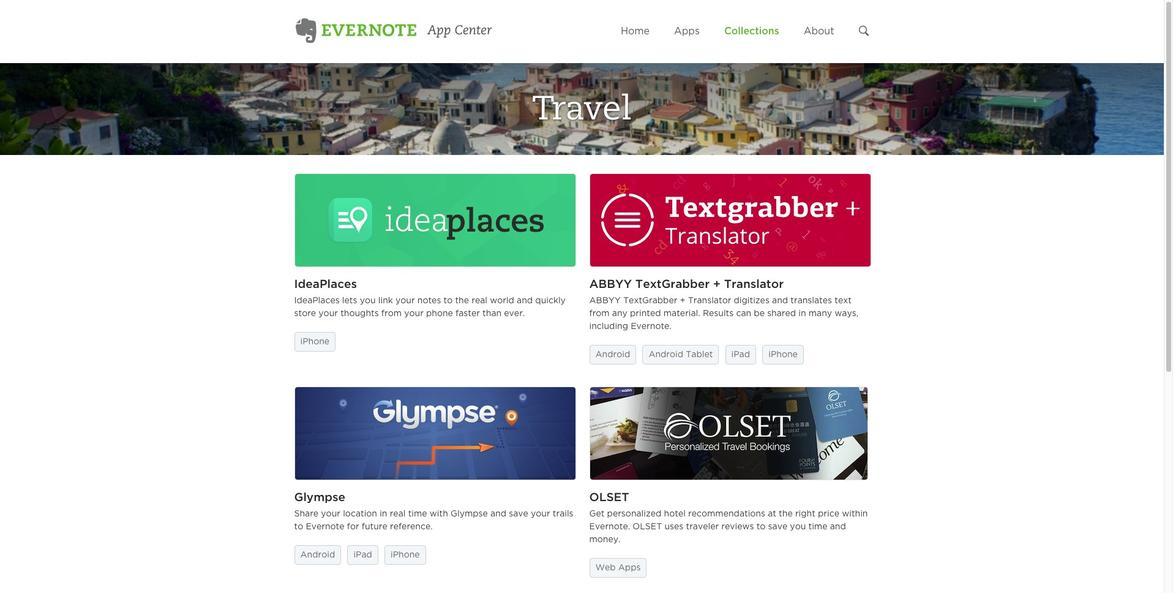 Task type: vqa. For each thing, say whether or not it's contained in the screenshot.
the Welcome to the Evernote App Center
no



Task type: describe. For each thing, give the bounding box(es) containing it.
reviews
[[722, 523, 754, 531]]

0 vertical spatial olset
[[590, 493, 630, 503]]

home
[[621, 27, 650, 36]]

your down "notes"
[[404, 310, 424, 317]]

textgrabber for abbyy textgrabber + translator
[[636, 279, 710, 290]]

0 horizontal spatial ipad link
[[348, 545, 378, 565]]

ever.
[[504, 310, 525, 317]]

quickly
[[536, 297, 566, 304]]

link
[[378, 297, 393, 304]]

translator for abbyy textgrabber + translator digitizes and translates text from any printed material. results can be shared in many ways, including evernote.
[[688, 297, 732, 304]]

abbyy textgrabber + translator digitizes and translates text from any printed material. results can be shared in many ways, including evernote.
[[590, 297, 859, 330]]

uses
[[665, 523, 684, 531]]

save inside get personalized hotel recommendations at the right price within evernote. olset uses traveler reviews to save you time and money.
[[769, 523, 788, 531]]

collection 1 image for ideaplaces
[[294, 173, 576, 267]]

0 horizontal spatial apps
[[619, 564, 641, 572]]

real inside 'share your location in real time with glympse and save your trails to evernote for future reference.'
[[390, 510, 406, 518]]

1 horizontal spatial apps
[[675, 27, 700, 36]]

glympse inside 'share your location in real time with glympse and save your trails to evernote for future reference.'
[[451, 510, 488, 518]]

time inside 'share your location in real time with glympse and save your trails to evernote for future reference.'
[[408, 510, 427, 518]]

evernote. inside abbyy textgrabber + translator digitizes and translates text from any printed material. results can be shared in many ways, including evernote.
[[631, 323, 672, 330]]

0 horizontal spatial iphone link
[[294, 332, 336, 352]]

for
[[347, 523, 359, 531]]

your left trails
[[531, 510, 551, 518]]

your right link at bottom left
[[396, 297, 415, 304]]

time inside get personalized hotel recommendations at the right price within evernote. olset uses traveler reviews to save you time and money.
[[809, 523, 828, 531]]

travel
[[532, 94, 632, 127]]

get personalized hotel recommendations at the right price within evernote. olset uses traveler reviews to save you time and money.
[[590, 510, 868, 543]]

future
[[362, 523, 388, 531]]

in inside 'share your location in real time with glympse and save your trails to evernote for future reference.'
[[380, 510, 387, 518]]

reference.
[[390, 523, 433, 531]]

0 vertical spatial iphone
[[300, 338, 330, 346]]

share
[[294, 510, 319, 518]]

+ for abbyy textgrabber + translator
[[714, 279, 721, 290]]

get
[[590, 510, 605, 518]]

evernote image
[[294, 17, 417, 44]]

web
[[596, 564, 616, 572]]

evernote. inside get personalized hotel recommendations at the right price within evernote. olset uses traveler reviews to save you time and money.
[[590, 523, 630, 531]]

0 vertical spatial glympse
[[294, 493, 345, 503]]

about
[[804, 27, 835, 36]]

android tablet link
[[643, 345, 719, 365]]

2 horizontal spatial iphone
[[769, 351, 798, 358]]

trails
[[553, 510, 574, 518]]

printed
[[630, 310, 661, 317]]

store
[[294, 310, 316, 317]]

be
[[754, 310, 765, 317]]

2 horizontal spatial iphone link
[[763, 345, 804, 365]]

from inside abbyy textgrabber + translator digitizes and translates text from any printed material. results can be shared in many ways, including evernote.
[[590, 310, 610, 317]]

textgrabber for abbyy textgrabber + translator digitizes and translates text from any printed material. results can be shared in many ways, including evernote.
[[624, 297, 678, 304]]

ideaplaces for ideaplaces
[[294, 279, 357, 290]]

translates
[[791, 297, 833, 304]]

collection 1 image for glympse
[[294, 387, 576, 480]]

from inside ideaplaces lets you link your notes to the real world and quickly store your thoughts from your phone faster than ever.
[[382, 310, 402, 317]]

evernote
[[306, 523, 345, 531]]

abbyy textgrabber + translator
[[590, 279, 784, 290]]

to inside ideaplaces lets you link your notes to the real world and quickly store your thoughts from your phone faster than ever.
[[444, 297, 453, 304]]

your up evernote at the left bottom of the page
[[321, 510, 341, 518]]

traveler
[[686, 523, 719, 531]]

web apps link
[[590, 558, 647, 578]]



Task type: locate. For each thing, give the bounding box(es) containing it.
android link
[[590, 345, 637, 365], [294, 545, 341, 565]]

2 abbyy from the top
[[590, 297, 621, 304]]

ipad
[[732, 351, 750, 358], [354, 551, 372, 559]]

world
[[490, 297, 515, 304]]

0 horizontal spatial iphone
[[300, 338, 330, 346]]

1 vertical spatial you
[[790, 523, 806, 531]]

ideaplaces lets you link your notes to the real world and quickly store your thoughts from your phone faster than ever.
[[294, 297, 566, 317]]

1 horizontal spatial +
[[714, 279, 721, 290]]

2 vertical spatial iphone
[[391, 551, 420, 559]]

in down translates
[[799, 310, 807, 317]]

from
[[382, 310, 402, 317], [590, 310, 610, 317]]

apps link
[[675, 27, 700, 41]]

phone
[[426, 310, 453, 317]]

translator up digitizes on the bottom of the page
[[725, 279, 784, 290]]

2 horizontal spatial android
[[649, 351, 684, 358]]

1 vertical spatial real
[[390, 510, 406, 518]]

ipad link
[[726, 345, 757, 365], [348, 545, 378, 565]]

hotel
[[664, 510, 686, 518]]

1 horizontal spatial from
[[590, 310, 610, 317]]

abbyy for abbyy textgrabber + translator digitizes and translates text from any printed material. results can be shared in many ways, including evernote.
[[590, 297, 621, 304]]

translator for abbyy textgrabber + translator
[[725, 279, 784, 290]]

you inside ideaplaces lets you link your notes to the real world and quickly store your thoughts from your phone faster than ever.
[[360, 297, 376, 304]]

with
[[430, 510, 448, 518]]

collection 1 image
[[294, 173, 576, 267], [590, 173, 871, 267], [294, 387, 576, 480], [590, 387, 868, 480]]

translator up results
[[688, 297, 732, 304]]

location
[[343, 510, 377, 518]]

0 vertical spatial time
[[408, 510, 427, 518]]

0 vertical spatial translator
[[725, 279, 784, 290]]

android link for glympse
[[294, 545, 341, 565]]

and inside abbyy textgrabber + translator digitizes and translates text from any printed material. results can be shared in many ways, including evernote.
[[773, 297, 789, 304]]

0 horizontal spatial real
[[390, 510, 406, 518]]

0 vertical spatial ideaplaces
[[294, 279, 357, 290]]

0 horizontal spatial in
[[380, 510, 387, 518]]

2 ideaplaces from the top
[[294, 297, 340, 304]]

your
[[396, 297, 415, 304], [319, 310, 338, 317], [404, 310, 424, 317], [321, 510, 341, 518], [531, 510, 551, 518]]

and up shared
[[773, 297, 789, 304]]

personalized
[[607, 510, 662, 518]]

the
[[455, 297, 469, 304], [779, 510, 793, 518]]

you up thoughts
[[360, 297, 376, 304]]

1 horizontal spatial time
[[809, 523, 828, 531]]

1 vertical spatial the
[[779, 510, 793, 518]]

the inside ideaplaces lets you link your notes to the real world and quickly store your thoughts from your phone faster than ever.
[[455, 297, 469, 304]]

0 vertical spatial save
[[509, 510, 529, 518]]

+ up material.
[[680, 297, 686, 304]]

1 horizontal spatial ipad
[[732, 351, 750, 358]]

app center
[[428, 25, 492, 37]]

0 vertical spatial in
[[799, 310, 807, 317]]

share your location in real time with glympse and save your trails to evernote for future reference.
[[294, 510, 574, 531]]

to right reviews
[[757, 523, 766, 531]]

ideaplaces
[[294, 279, 357, 290], [294, 297, 340, 304]]

0 horizontal spatial you
[[360, 297, 376, 304]]

to up phone
[[444, 297, 453, 304]]

abbyy inside abbyy textgrabber + translator digitizes and translates text from any printed material. results can be shared in many ways, including evernote.
[[590, 297, 621, 304]]

android link for abbyy textgrabber + translator
[[590, 345, 637, 365]]

you down right
[[790, 523, 806, 531]]

1 vertical spatial glympse
[[451, 510, 488, 518]]

android tablet
[[649, 351, 713, 358]]

collection 1 image for olset
[[590, 387, 868, 480]]

the right at
[[779, 510, 793, 518]]

ideaplaces inside ideaplaces lets you link your notes to the real world and quickly store your thoughts from your phone faster than ever.
[[294, 297, 340, 304]]

1 vertical spatial time
[[809, 523, 828, 531]]

and up ever.
[[517, 297, 533, 304]]

1 vertical spatial evernote.
[[590, 523, 630, 531]]

olset down "personalized"
[[633, 523, 662, 531]]

abbyy
[[590, 279, 632, 290], [590, 297, 621, 304]]

and inside 'share your location in real time with glympse and save your trails to evernote for future reference.'
[[491, 510, 507, 518]]

1 ideaplaces from the top
[[294, 279, 357, 290]]

ipad link down can
[[726, 345, 757, 365]]

1 vertical spatial android link
[[294, 545, 341, 565]]

to inside 'share your location in real time with glympse and save your trails to evernote for future reference.'
[[294, 523, 303, 531]]

than
[[483, 310, 502, 317]]

iphone link down shared
[[763, 345, 804, 365]]

1 horizontal spatial ipad link
[[726, 345, 757, 365]]

olset inside get personalized hotel recommendations at the right price within evernote. olset uses traveler reviews to save you time and money.
[[633, 523, 662, 531]]

2 from from the left
[[590, 310, 610, 317]]

real inside ideaplaces lets you link your notes to the real world and quickly store your thoughts from your phone faster than ever.
[[472, 297, 488, 304]]

translator inside abbyy textgrabber + translator digitizes and translates text from any printed material. results can be shared in many ways, including evernote.
[[688, 297, 732, 304]]

1 horizontal spatial in
[[799, 310, 807, 317]]

time down price
[[809, 523, 828, 531]]

1 horizontal spatial android
[[596, 351, 630, 358]]

0 horizontal spatial ipad
[[354, 551, 372, 559]]

right
[[796, 510, 816, 518]]

0 horizontal spatial to
[[294, 523, 303, 531]]

evernote. up money. at the bottom of page
[[590, 523, 630, 531]]

1 vertical spatial ipad link
[[348, 545, 378, 565]]

real up reference.
[[390, 510, 406, 518]]

0 horizontal spatial the
[[455, 297, 469, 304]]

android
[[596, 351, 630, 358], [649, 351, 684, 358], [300, 551, 335, 559]]

1 horizontal spatial to
[[444, 297, 453, 304]]

ipad for right ipad link
[[732, 351, 750, 358]]

glympse
[[294, 493, 345, 503], [451, 510, 488, 518]]

1 vertical spatial +
[[680, 297, 686, 304]]

ipad down can
[[732, 351, 750, 358]]

results
[[703, 310, 734, 317]]

0 vertical spatial apps
[[675, 27, 700, 36]]

price
[[818, 510, 840, 518]]

lets
[[342, 297, 357, 304]]

android left tablet
[[649, 351, 684, 358]]

the up faster
[[455, 297, 469, 304]]

1 horizontal spatial glympse
[[451, 510, 488, 518]]

android for abbyy textgrabber + translator
[[596, 351, 630, 358]]

time
[[408, 510, 427, 518], [809, 523, 828, 531]]

android down including
[[596, 351, 630, 358]]

glympse right with
[[451, 510, 488, 518]]

iphone link down store
[[294, 332, 336, 352]]

0 vertical spatial you
[[360, 297, 376, 304]]

and inside ideaplaces lets you link your notes to the real world and quickly store your thoughts from your phone faster than ever.
[[517, 297, 533, 304]]

olset up "get"
[[590, 493, 630, 503]]

1 horizontal spatial real
[[472, 297, 488, 304]]

home link
[[621, 27, 650, 41]]

0 horizontal spatial save
[[509, 510, 529, 518]]

0 horizontal spatial time
[[408, 510, 427, 518]]

save down at
[[769, 523, 788, 531]]

collections
[[725, 27, 780, 36]]

1 horizontal spatial you
[[790, 523, 806, 531]]

from down link at bottom left
[[382, 310, 402, 317]]

1 horizontal spatial save
[[769, 523, 788, 531]]

textgrabber
[[636, 279, 710, 290], [624, 297, 678, 304]]

to inside get personalized hotel recommendations at the right price within evernote. olset uses traveler reviews to save you time and money.
[[757, 523, 766, 531]]

abbyy for abbyy textgrabber + translator
[[590, 279, 632, 290]]

1 vertical spatial ideaplaces
[[294, 297, 340, 304]]

0 horizontal spatial +
[[680, 297, 686, 304]]

notes
[[418, 297, 441, 304]]

web apps
[[596, 564, 641, 572]]

to down share
[[294, 523, 303, 531]]

0 horizontal spatial from
[[382, 310, 402, 317]]

ideaplaces for ideaplaces lets you link your notes to the real world and quickly store your thoughts from your phone faster than ever.
[[294, 297, 340, 304]]

apps
[[675, 27, 700, 36], [619, 564, 641, 572]]

you inside get personalized hotel recommendations at the right price within evernote. olset uses traveler reviews to save you time and money.
[[790, 523, 806, 531]]

material.
[[664, 310, 701, 317]]

to
[[444, 297, 453, 304], [294, 523, 303, 531], [757, 523, 766, 531]]

1 horizontal spatial iphone link
[[385, 545, 426, 565]]

ideaplaces up lets
[[294, 279, 357, 290]]

digitizes
[[734, 297, 770, 304]]

1 vertical spatial textgrabber
[[624, 297, 678, 304]]

1 vertical spatial apps
[[619, 564, 641, 572]]

real up faster
[[472, 297, 488, 304]]

collection 1 image for abbyy textgrabber + translator
[[590, 173, 871, 267]]

save left trails
[[509, 510, 529, 518]]

and down price
[[830, 523, 846, 531]]

1 vertical spatial in
[[380, 510, 387, 518]]

0 vertical spatial ipad
[[732, 351, 750, 358]]

thoughts
[[341, 310, 379, 317]]

1 vertical spatial save
[[769, 523, 788, 531]]

textgrabber inside abbyy textgrabber + translator digitizes and translates text from any printed material. results can be shared in many ways, including evernote.
[[624, 297, 678, 304]]

ipad for ipad link to the left
[[354, 551, 372, 559]]

in up future
[[380, 510, 387, 518]]

0 vertical spatial android link
[[590, 345, 637, 365]]

iphone down reference.
[[391, 551, 420, 559]]

iphone down shared
[[769, 351, 798, 358]]

ipad link down the for
[[348, 545, 378, 565]]

apps right home
[[675, 27, 700, 36]]

0 horizontal spatial evernote.
[[590, 523, 630, 531]]

the inside get personalized hotel recommendations at the right price within evernote. olset uses traveler reviews to save you time and money.
[[779, 510, 793, 518]]

evernote.
[[631, 323, 672, 330], [590, 523, 630, 531]]

in
[[799, 310, 807, 317], [380, 510, 387, 518]]

ideaplaces up store
[[294, 297, 340, 304]]

and right with
[[491, 510, 507, 518]]

faster
[[456, 310, 480, 317]]

save inside 'share your location in real time with glympse and save your trails to evernote for future reference.'
[[509, 510, 529, 518]]

1 vertical spatial translator
[[688, 297, 732, 304]]

1 horizontal spatial the
[[779, 510, 793, 518]]

1 from from the left
[[382, 310, 402, 317]]

1 vertical spatial ipad
[[354, 551, 372, 559]]

collections link
[[725, 27, 780, 41]]

and
[[517, 297, 533, 304], [773, 297, 789, 304], [491, 510, 507, 518], [830, 523, 846, 531]]

android for glympse
[[300, 551, 335, 559]]

money.
[[590, 536, 621, 543]]

olset
[[590, 493, 630, 503], [633, 523, 662, 531]]

ipad down the for
[[354, 551, 372, 559]]

iphone link
[[294, 332, 336, 352], [763, 345, 804, 365], [385, 545, 426, 565]]

1 vertical spatial abbyy
[[590, 297, 621, 304]]

0 vertical spatial +
[[714, 279, 721, 290]]

+ for abbyy textgrabber + translator digitizes and translates text from any printed material. results can be shared in many ways, including evernote.
[[680, 297, 686, 304]]

android link down including
[[590, 345, 637, 365]]

0 vertical spatial textgrabber
[[636, 279, 710, 290]]

2 horizontal spatial to
[[757, 523, 766, 531]]

1 horizontal spatial android link
[[590, 345, 637, 365]]

can
[[737, 310, 752, 317]]

evernote. down printed
[[631, 323, 672, 330]]

about link
[[804, 27, 835, 41]]

time up reference.
[[408, 510, 427, 518]]

iphone
[[300, 338, 330, 346], [769, 351, 798, 358], [391, 551, 420, 559]]

0 horizontal spatial olset
[[590, 493, 630, 503]]

and inside get personalized hotel recommendations at the right price within evernote. olset uses traveler reviews to save you time and money.
[[830, 523, 846, 531]]

textgrabber up material.
[[636, 279, 710, 290]]

1 abbyy from the top
[[590, 279, 632, 290]]

recommendations
[[689, 510, 766, 518]]

glympse up share
[[294, 493, 345, 503]]

iphone link down reference.
[[385, 545, 426, 565]]

0 vertical spatial the
[[455, 297, 469, 304]]

center
[[455, 25, 492, 37]]

0 vertical spatial evernote.
[[631, 323, 672, 330]]

shared
[[768, 310, 796, 317]]

1 vertical spatial iphone
[[769, 351, 798, 358]]

+ inside abbyy textgrabber + translator digitizes and translates text from any printed material. results can be shared in many ways, including evernote.
[[680, 297, 686, 304]]

1 horizontal spatial evernote.
[[631, 323, 672, 330]]

app
[[428, 25, 451, 37]]

+ up results
[[714, 279, 721, 290]]

from up including
[[590, 310, 610, 317]]

android link down evernote at the left bottom of the page
[[294, 545, 341, 565]]

text
[[835, 297, 852, 304]]

tablet
[[686, 351, 713, 358]]

0 vertical spatial real
[[472, 297, 488, 304]]

textgrabber up printed
[[624, 297, 678, 304]]

in inside abbyy textgrabber + translator digitizes and translates text from any printed material. results can be shared in many ways, including evernote.
[[799, 310, 807, 317]]

0 vertical spatial ipad link
[[726, 345, 757, 365]]

ways,
[[835, 310, 859, 317]]

real
[[472, 297, 488, 304], [390, 510, 406, 518]]

0 horizontal spatial glympse
[[294, 493, 345, 503]]

+
[[714, 279, 721, 290], [680, 297, 686, 304]]

0 horizontal spatial android
[[300, 551, 335, 559]]

many
[[809, 310, 833, 317]]

within
[[842, 510, 868, 518]]

1 vertical spatial olset
[[633, 523, 662, 531]]

your right store
[[319, 310, 338, 317]]

including
[[590, 323, 629, 330]]

android down evernote at the left bottom of the page
[[300, 551, 335, 559]]

you
[[360, 297, 376, 304], [790, 523, 806, 531]]

1 horizontal spatial olset
[[633, 523, 662, 531]]

apps right web at the right
[[619, 564, 641, 572]]

iphone down store
[[300, 338, 330, 346]]

0 vertical spatial abbyy
[[590, 279, 632, 290]]

any
[[613, 310, 628, 317]]

0 horizontal spatial android link
[[294, 545, 341, 565]]

1 horizontal spatial iphone
[[391, 551, 420, 559]]

at
[[768, 510, 777, 518]]

save
[[509, 510, 529, 518], [769, 523, 788, 531]]

translator
[[725, 279, 784, 290], [688, 297, 732, 304]]



